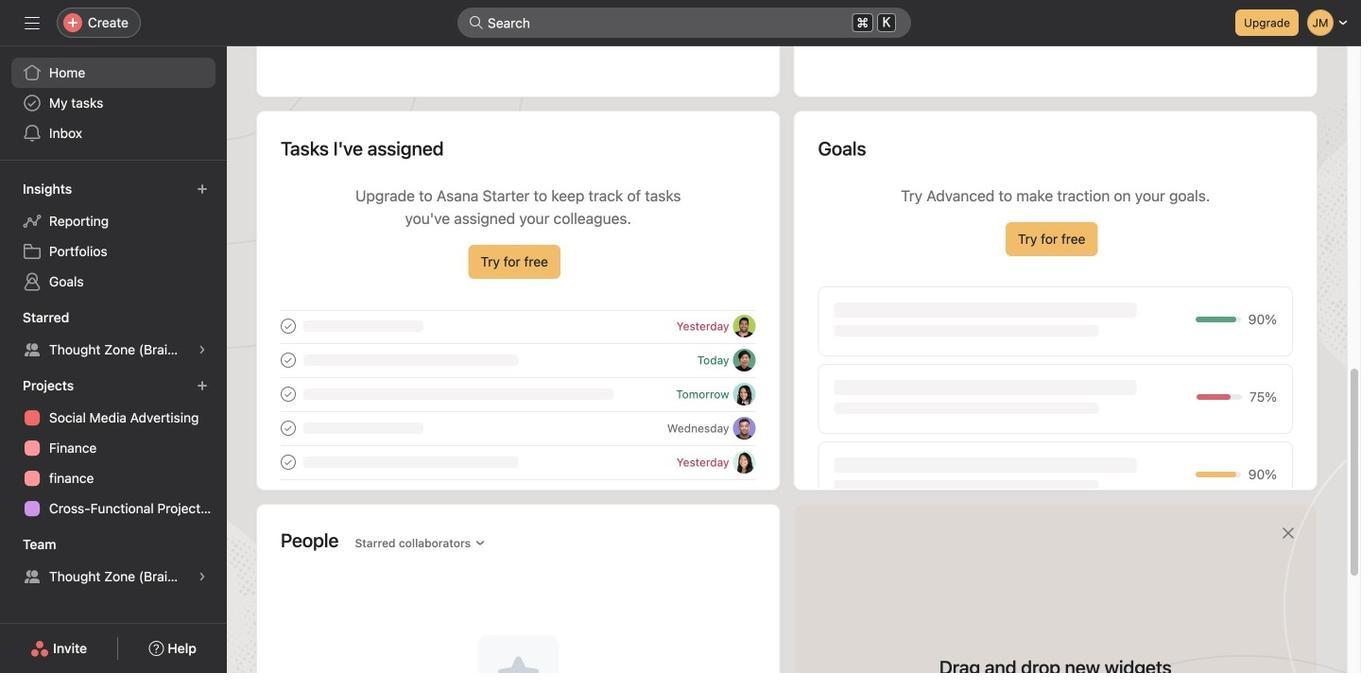 Task type: locate. For each thing, give the bounding box(es) containing it.
see details, thought zone (brainstorm space) image inside 'starred' element
[[197, 344, 208, 355]]

0 vertical spatial see details, thought zone (brainstorm space) image
[[197, 344, 208, 355]]

1 see details, thought zone (brainstorm space) image from the top
[[197, 344, 208, 355]]

None field
[[458, 8, 911, 38]]

1 vertical spatial see details, thought zone (brainstorm space) image
[[197, 571, 208, 582]]

see details, thought zone (brainstorm space) image for 'starred' element
[[197, 344, 208, 355]]

2 see details, thought zone (brainstorm space) image from the top
[[197, 571, 208, 582]]

see details, thought zone (brainstorm space) image
[[197, 344, 208, 355], [197, 571, 208, 582]]

new insights image
[[197, 183, 208, 195]]

starred element
[[0, 301, 227, 369]]

see details, thought zone (brainstorm space) image inside 'teams' element
[[197, 571, 208, 582]]

Search tasks, projects, and more text field
[[458, 8, 911, 38]]



Task type: describe. For each thing, give the bounding box(es) containing it.
prominent image
[[469, 15, 484, 30]]

new project or portfolio image
[[197, 380, 208, 391]]

insights element
[[0, 172, 227, 301]]

global element
[[0, 46, 227, 160]]

teams element
[[0, 527, 227, 596]]

see details, thought zone (brainstorm space) image for 'teams' element
[[197, 571, 208, 582]]

projects element
[[0, 369, 227, 527]]

hide sidebar image
[[25, 15, 40, 30]]

dismiss image
[[1281, 526, 1296, 541]]



Task type: vqa. For each thing, say whether or not it's contained in the screenshot.
Overview
no



